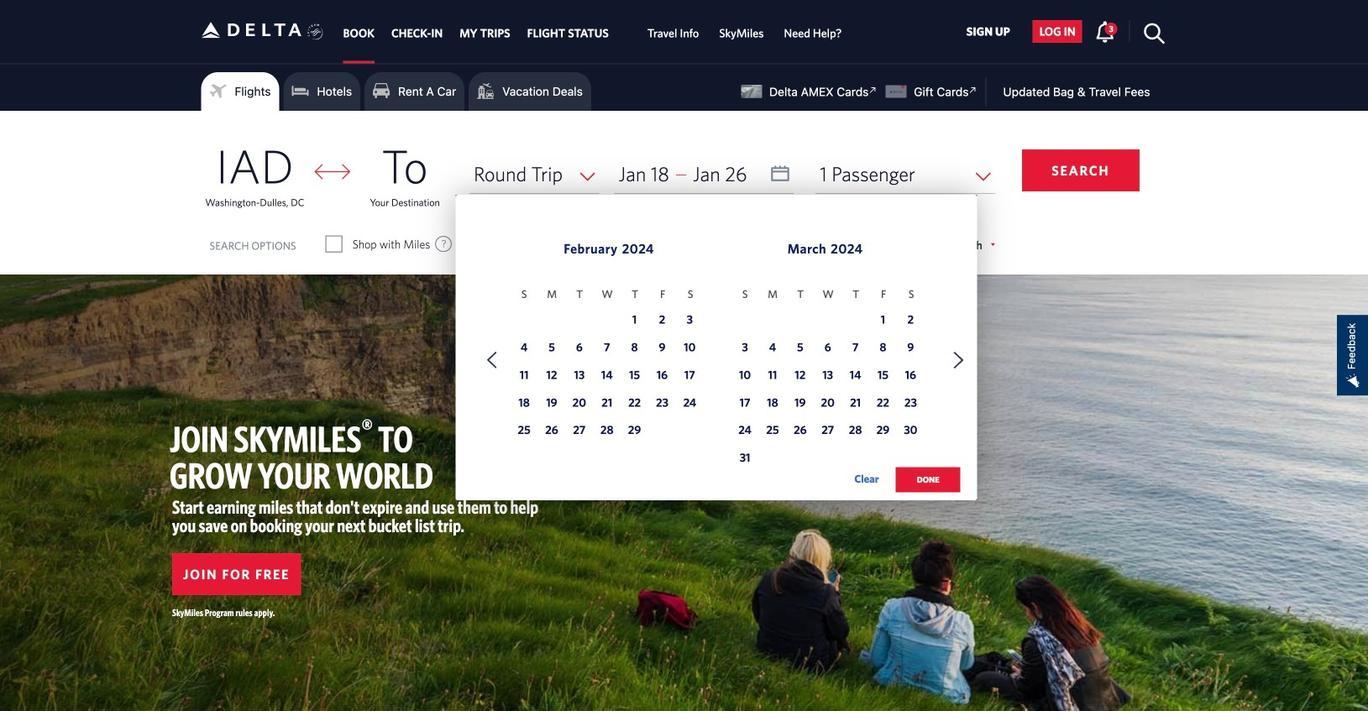 Task type: describe. For each thing, give the bounding box(es) containing it.
this link opens another site in a new window that may not follow the same accessibility policies as delta air lines. image
[[966, 82, 982, 98]]

this link opens another site in a new window that may not follow the same accessibility policies as delta air lines. image
[[866, 82, 882, 98]]

skyteam image
[[307, 6, 324, 58]]



Task type: locate. For each thing, give the bounding box(es) containing it.
None text field
[[615, 155, 794, 194]]

delta air lines image
[[201, 4, 302, 56]]

calendar expanded, use arrow keys to select date application
[[456, 195, 978, 511]]

None field
[[470, 155, 600, 194], [816, 155, 996, 194], [470, 155, 600, 194], [816, 155, 996, 194]]

tab panel
[[0, 111, 1369, 511]]

tab list
[[335, 0, 852, 63]]

None checkbox
[[327, 236, 342, 253], [627, 236, 642, 253], [327, 236, 342, 253], [627, 236, 642, 253]]



